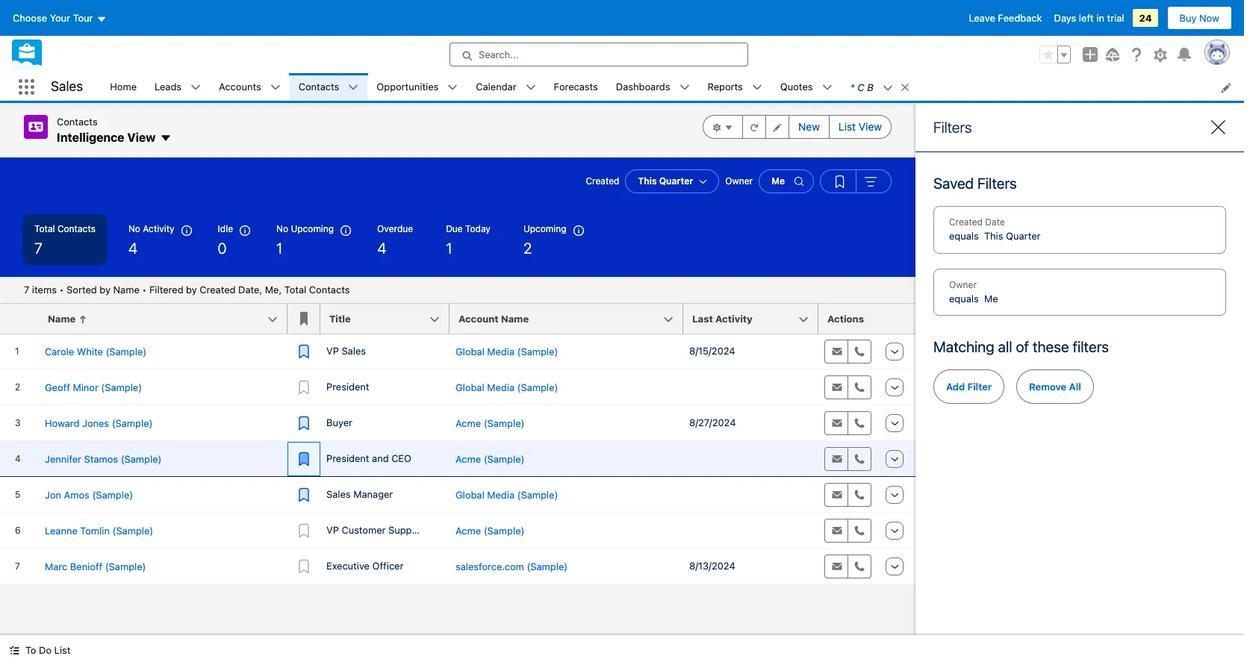 Task type: describe. For each thing, give the bounding box(es) containing it.
this quarter
[[638, 176, 693, 187]]

no for 4
[[128, 223, 140, 235]]

title cell
[[320, 304, 459, 335]]

items
[[32, 284, 57, 296]]

name cell
[[39, 304, 297, 335]]

saved
[[934, 175, 974, 192]]

created date equals this quarter
[[950, 217, 1041, 242]]

vp sales
[[326, 345, 366, 357]]

these
[[1033, 338, 1070, 356]]

2 vertical spatial group
[[820, 170, 892, 194]]

2
[[524, 240, 532, 257]]

1 by from the left
[[100, 284, 111, 296]]

intelligence
[[57, 130, 124, 144]]

1 vertical spatial sales
[[342, 345, 366, 357]]

1 horizontal spatial total
[[285, 284, 307, 296]]

leave feedback
[[969, 12, 1043, 24]]

1 horizontal spatial list
[[839, 120, 856, 133]]

opportunities link
[[368, 73, 448, 101]]

to do list button
[[0, 636, 79, 666]]

account name
[[459, 313, 529, 325]]

text default image inside to do list button
[[9, 646, 19, 656]]

vp customer support
[[326, 524, 425, 536]]

equals inside created date equals this quarter
[[950, 230, 979, 242]]

7 items • sorted by name • filtered by created date, me, total contacts
[[24, 284, 350, 296]]

president for president and ceo
[[326, 453, 369, 465]]

last
[[693, 313, 713, 325]]

quotes
[[781, 80, 813, 92]]

reports link
[[699, 73, 752, 101]]

title
[[329, 313, 351, 325]]

reports
[[708, 80, 743, 92]]

1 • from the left
[[59, 284, 64, 296]]

grid containing name
[[0, 304, 916, 586]]

of
[[1016, 338, 1030, 356]]

search... button
[[450, 43, 749, 66]]

sales for sales
[[51, 79, 83, 94]]

home
[[110, 80, 137, 92]]

list containing home
[[101, 73, 1245, 101]]

vp for vp sales
[[326, 345, 339, 357]]

today
[[465, 223, 491, 235]]

quotes link
[[772, 73, 822, 101]]

overdue
[[377, 223, 413, 235]]

president and ceo
[[326, 453, 412, 465]]

no activity
[[128, 223, 174, 235]]

forecasts
[[554, 80, 598, 92]]

matching
[[934, 338, 995, 356]]

last activity
[[693, 313, 753, 325]]

group containing new
[[703, 115, 892, 139]]

owner equals me
[[950, 279, 999, 304]]

opportunities
[[377, 80, 439, 92]]

7 items • sorted by name • filtered by created date, me, total contacts status
[[24, 284, 350, 296]]

calendar link
[[467, 73, 526, 101]]

buy now
[[1180, 12, 1220, 24]]

row number cell
[[0, 304, 39, 335]]

me inside button
[[772, 176, 785, 187]]

executive officer
[[326, 560, 404, 572]]

officer
[[372, 560, 404, 572]]

filtered
[[149, 284, 183, 296]]

dashboards link
[[607, 73, 679, 101]]

leads
[[155, 80, 182, 92]]

add filter button
[[934, 370, 1005, 404]]

tour
[[73, 12, 93, 24]]

text default image for quotes
[[822, 82, 833, 93]]

days
[[1055, 12, 1077, 24]]

choose your tour button
[[12, 6, 107, 30]]

0
[[218, 240, 227, 257]]

actions
[[828, 313, 864, 325]]

text default image inside opportunities "list item"
[[448, 82, 458, 93]]

activity for last activity
[[716, 313, 753, 325]]

intelligence view
[[57, 130, 156, 144]]

new button
[[789, 115, 830, 139]]

1 horizontal spatial name
[[113, 284, 140, 296]]

action cell
[[879, 304, 916, 335]]

search...
[[479, 49, 519, 61]]

name inside cell
[[501, 313, 529, 325]]

quarter inside the this quarter button
[[659, 176, 693, 187]]

leave
[[969, 12, 996, 24]]

8/13/2024
[[690, 560, 736, 572]]

2 • from the left
[[142, 284, 147, 296]]

me button
[[759, 170, 814, 194]]

filters
[[1073, 338, 1109, 356]]

contacts up title
[[309, 284, 350, 296]]

contacts inside total contacts 7
[[57, 223, 96, 235]]

forecasts link
[[545, 73, 607, 101]]

contacts inside list item
[[299, 80, 339, 92]]

contacts link
[[290, 73, 348, 101]]

1 1 from the left
[[276, 240, 283, 257]]

actions cell
[[819, 304, 879, 335]]

filter
[[968, 381, 992, 393]]

this inside button
[[638, 176, 657, 187]]

me,
[[265, 284, 282, 296]]

home link
[[101, 73, 146, 101]]

trial
[[1108, 12, 1125, 24]]

c
[[858, 81, 865, 93]]

leads link
[[146, 73, 191, 101]]

list item containing *
[[842, 73, 917, 101]]

* c b
[[851, 81, 874, 93]]

feedback
[[998, 12, 1043, 24]]

last activity button
[[684, 304, 819, 334]]

me inside owner equals me
[[985, 292, 999, 304]]

quarter inside created date equals this quarter
[[1006, 230, 1041, 242]]

0 horizontal spatial created
[[200, 284, 236, 296]]

new
[[799, 120, 820, 133]]

title button
[[320, 304, 450, 334]]

owner for owner
[[726, 176, 753, 187]]

2 cell from the top
[[684, 442, 819, 477]]

this quarter button
[[626, 170, 720, 194]]

8/27/2024
[[690, 417, 736, 429]]

equals inside owner equals me
[[950, 292, 979, 304]]

b
[[868, 81, 874, 93]]

view for intelligence view
[[127, 130, 156, 144]]



Task type: vqa. For each thing, say whether or not it's contained in the screenshot.
11/13/2023
no



Task type: locate. For each thing, give the bounding box(es) containing it.
sales manager
[[326, 489, 393, 501]]

account
[[459, 313, 499, 325]]

total
[[34, 223, 55, 235], [285, 284, 307, 296]]

group down list view button
[[820, 170, 892, 194]]

4 down no activity
[[128, 240, 138, 257]]

buy now button
[[1167, 6, 1233, 30]]

text default image left opportunities link
[[348, 82, 359, 93]]

list view
[[839, 120, 882, 133]]

vp
[[326, 345, 339, 357], [326, 524, 339, 536]]

president
[[326, 381, 369, 393], [326, 453, 369, 465]]

filters up saved
[[934, 119, 972, 136]]

list view button
[[829, 115, 892, 139]]

4 inside overdue 4
[[377, 240, 386, 257]]

1 inside "due today 1"
[[446, 240, 452, 257]]

1 vertical spatial list
[[54, 645, 71, 657]]

1 horizontal spatial view
[[859, 120, 882, 133]]

sales left manager
[[326, 489, 351, 501]]

text default image down the sorted
[[79, 315, 88, 324]]

equals
[[950, 230, 979, 242], [950, 292, 979, 304]]

this inside created date equals this quarter
[[985, 230, 1004, 242]]

text default image
[[270, 82, 281, 93], [348, 82, 359, 93], [526, 82, 536, 93], [752, 82, 763, 93], [822, 82, 833, 93], [79, 315, 88, 324]]

overdue 4
[[377, 223, 413, 257]]

list
[[101, 73, 1245, 101]]

1 president from the top
[[326, 381, 369, 393]]

1 horizontal spatial me
[[985, 292, 999, 304]]

1 horizontal spatial activity
[[716, 313, 753, 325]]

2 president from the top
[[326, 453, 369, 465]]

text default image right calendar
[[526, 82, 536, 93]]

1 vertical spatial me
[[985, 292, 999, 304]]

total inside total contacts 7
[[34, 223, 55, 235]]

created left date
[[950, 217, 983, 228]]

action image
[[879, 304, 916, 334]]

1 horizontal spatial filters
[[978, 175, 1017, 192]]

7 inside total contacts 7
[[34, 240, 42, 257]]

no upcoming
[[276, 223, 334, 235]]

this
[[638, 176, 657, 187], [985, 230, 1004, 242]]

key performance indicators group
[[0, 214, 916, 277]]

dashboards list item
[[607, 73, 699, 101]]

2 vertical spatial sales
[[326, 489, 351, 501]]

text default image inside reports list item
[[752, 82, 763, 93]]

calendar
[[476, 80, 517, 92]]

group
[[1040, 46, 1071, 64], [703, 115, 892, 139], [820, 170, 892, 194]]

0 horizontal spatial view
[[127, 130, 156, 144]]

0 horizontal spatial by
[[100, 284, 111, 296]]

name inside "cell"
[[48, 313, 76, 325]]

1 horizontal spatial 4
[[377, 240, 386, 257]]

1 horizontal spatial 7
[[34, 240, 42, 257]]

text default image inside quotes list item
[[822, 82, 833, 93]]

1 vertical spatial group
[[703, 115, 892, 139]]

1 horizontal spatial 1
[[446, 240, 452, 257]]

filters
[[934, 119, 972, 136], [978, 175, 1017, 192]]

owner for owner equals me
[[950, 279, 977, 290]]

owner
[[726, 176, 753, 187], [950, 279, 977, 290]]

group down quotes link
[[703, 115, 892, 139]]

7 left items
[[24, 284, 29, 296]]

created left this quarter
[[586, 176, 620, 187]]

2 vertical spatial created
[[200, 284, 236, 296]]

cell
[[684, 370, 819, 406], [684, 442, 819, 477], [684, 477, 819, 513], [684, 513, 819, 549]]

created inside created date equals this quarter
[[950, 217, 983, 228]]

3 cell from the top
[[684, 477, 819, 513]]

remove
[[1030, 381, 1067, 393]]

1
[[276, 240, 283, 257], [446, 240, 452, 257]]

due
[[446, 223, 463, 235]]

2 vp from the top
[[326, 524, 339, 536]]

0 horizontal spatial name
[[48, 313, 76, 325]]

1 vertical spatial created
[[950, 217, 983, 228]]

activity
[[143, 223, 174, 235], [716, 313, 753, 325]]

activity inside button
[[716, 313, 753, 325]]

1 vertical spatial owner
[[950, 279, 977, 290]]

2 by from the left
[[186, 284, 197, 296]]

2 upcoming from the left
[[524, 223, 567, 235]]

0 vertical spatial equals
[[950, 230, 979, 242]]

remove all
[[1030, 381, 1082, 393]]

owner left me button
[[726, 176, 753, 187]]

1 horizontal spatial quarter
[[1006, 230, 1041, 242]]

view down b
[[859, 120, 882, 133]]

1 horizontal spatial •
[[142, 284, 147, 296]]

1 horizontal spatial owner
[[950, 279, 977, 290]]

all
[[998, 338, 1013, 356]]

created left date,
[[200, 284, 236, 296]]

0 vertical spatial group
[[1040, 46, 1071, 64]]

president left and
[[326, 453, 369, 465]]

0 horizontal spatial 4
[[128, 240, 138, 257]]

owner inside owner equals me
[[950, 279, 977, 290]]

contacts up 'intelligence'
[[57, 116, 98, 128]]

accounts
[[219, 80, 261, 92]]

last activity cell
[[684, 304, 828, 335]]

dashboards
[[616, 80, 671, 92]]

text default image inside leads list item
[[191, 82, 201, 93]]

no right total contacts 7
[[128, 223, 140, 235]]

• right items
[[59, 284, 64, 296]]

2 no from the left
[[276, 223, 288, 235]]

0 horizontal spatial quarter
[[659, 176, 693, 187]]

total up items
[[34, 223, 55, 235]]

activity inside "key performance indicators" group
[[143, 223, 174, 235]]

all
[[1069, 381, 1082, 393]]

add filter
[[947, 381, 992, 393]]

• left filtered
[[142, 284, 147, 296]]

1 vertical spatial this
[[985, 230, 1004, 242]]

0 vertical spatial total
[[34, 223, 55, 235]]

vp for vp customer support
[[326, 524, 339, 536]]

sales for sales manager
[[326, 489, 351, 501]]

1 4 from the left
[[128, 240, 138, 257]]

calendar list item
[[467, 73, 545, 101]]

2 1 from the left
[[446, 240, 452, 257]]

sales
[[51, 79, 83, 94], [342, 345, 366, 357], [326, 489, 351, 501]]

7 up items
[[34, 240, 42, 257]]

0 vertical spatial president
[[326, 381, 369, 393]]

buy
[[1180, 12, 1197, 24]]

1 equals from the top
[[950, 230, 979, 242]]

*
[[851, 81, 855, 93]]

customer
[[342, 524, 386, 536]]

1 vertical spatial filters
[[978, 175, 1017, 192]]

me
[[772, 176, 785, 187], [985, 292, 999, 304]]

4 down overdue
[[377, 240, 386, 257]]

1 vertical spatial equals
[[950, 292, 979, 304]]

by right filtered
[[186, 284, 197, 296]]

do
[[39, 645, 52, 657]]

choose your tour
[[13, 12, 93, 24]]

total right me,
[[285, 284, 307, 296]]

president down vp sales
[[326, 381, 369, 393]]

no for 1
[[276, 223, 288, 235]]

matching all of these filters
[[934, 338, 1109, 356]]

1 vp from the top
[[326, 345, 339, 357]]

text default image right accounts
[[270, 82, 281, 93]]

1 vertical spatial president
[[326, 453, 369, 465]]

0 vertical spatial created
[[586, 176, 620, 187]]

choose
[[13, 12, 47, 24]]

now
[[1200, 12, 1220, 24]]

1 horizontal spatial no
[[276, 223, 288, 235]]

total contacts 7
[[34, 223, 96, 257]]

owner up matching
[[950, 279, 977, 290]]

your
[[50, 12, 70, 24]]

view right 'intelligence'
[[127, 130, 156, 144]]

accounts list item
[[210, 73, 290, 101]]

grid
[[0, 304, 916, 586]]

activity for no activity
[[143, 223, 174, 235]]

contacts up the sorted
[[57, 223, 96, 235]]

0 vertical spatial filters
[[934, 119, 972, 136]]

0 horizontal spatial me
[[772, 176, 785, 187]]

no right the idle
[[276, 223, 288, 235]]

0 horizontal spatial owner
[[726, 176, 753, 187]]

text default image right the reports
[[752, 82, 763, 93]]

support
[[389, 524, 425, 536]]

text default image for reports
[[752, 82, 763, 93]]

1 cell from the top
[[684, 370, 819, 406]]

text default image for contacts
[[348, 82, 359, 93]]

0 horizontal spatial total
[[34, 223, 55, 235]]

leads list item
[[146, 73, 210, 101]]

4 cell from the top
[[684, 513, 819, 549]]

accounts link
[[210, 73, 270, 101]]

0 horizontal spatial filters
[[934, 119, 972, 136]]

name right account at the left top of the page
[[501, 313, 529, 325]]

executive
[[326, 560, 370, 572]]

sorted
[[67, 284, 97, 296]]

idle
[[218, 223, 233, 235]]

filters up date
[[978, 175, 1017, 192]]

1 horizontal spatial by
[[186, 284, 197, 296]]

reports list item
[[699, 73, 772, 101]]

text default image left the *
[[822, 82, 833, 93]]

0 horizontal spatial •
[[59, 284, 64, 296]]

opportunities list item
[[368, 73, 467, 101]]

2 horizontal spatial created
[[950, 217, 983, 228]]

0 horizontal spatial list
[[54, 645, 71, 657]]

0 vertical spatial 7
[[34, 240, 42, 257]]

president for president
[[326, 381, 369, 393]]

0 vertical spatial list
[[839, 120, 856, 133]]

4
[[128, 240, 138, 257], [377, 240, 386, 257]]

date,
[[238, 284, 262, 296]]

account name cell
[[450, 304, 693, 335]]

7
[[34, 240, 42, 257], [24, 284, 29, 296]]

0 vertical spatial sales
[[51, 79, 83, 94]]

0 horizontal spatial this
[[638, 176, 657, 187]]

1 vertical spatial activity
[[716, 313, 753, 325]]

leave feedback link
[[969, 12, 1043, 24]]

vp left customer
[[326, 524, 339, 536]]

sales down title
[[342, 345, 366, 357]]

1 vertical spatial vp
[[326, 524, 339, 536]]

text default image inside contacts list item
[[348, 82, 359, 93]]

equals up matching
[[950, 292, 979, 304]]

date
[[986, 217, 1005, 228]]

list item
[[842, 73, 917, 101]]

view
[[859, 120, 882, 133], [127, 130, 156, 144]]

text default image for calendar
[[526, 82, 536, 93]]

activity right last
[[716, 313, 753, 325]]

2 equals from the top
[[950, 292, 979, 304]]

1 upcoming from the left
[[291, 223, 334, 235]]

text default image for accounts
[[270, 82, 281, 93]]

view for list view
[[859, 120, 882, 133]]

quarter
[[659, 176, 693, 187], [1006, 230, 1041, 242]]

contacts list item
[[290, 73, 368, 101]]

0 horizontal spatial 1
[[276, 240, 283, 257]]

contacts right accounts list item
[[299, 80, 339, 92]]

left
[[1079, 12, 1094, 24]]

vp down title
[[326, 345, 339, 357]]

0 horizontal spatial activity
[[143, 223, 174, 235]]

8/15/2024
[[690, 345, 736, 357]]

to do list
[[25, 645, 71, 657]]

0 vertical spatial me
[[772, 176, 785, 187]]

name button
[[39, 304, 288, 334]]

1 horizontal spatial upcoming
[[524, 223, 567, 235]]

text default image inside name button
[[79, 315, 88, 324]]

activity up filtered
[[143, 223, 174, 235]]

2 4 from the left
[[377, 240, 386, 257]]

0 vertical spatial vp
[[326, 345, 339, 357]]

0 horizontal spatial 7
[[24, 284, 29, 296]]

remove all button
[[1017, 370, 1094, 404]]

days left in trial
[[1055, 12, 1125, 24]]

created for created
[[586, 176, 620, 187]]

text default image
[[900, 82, 910, 92], [191, 82, 201, 93], [448, 82, 458, 93], [679, 82, 690, 93], [883, 83, 893, 93], [160, 132, 172, 144], [9, 646, 19, 656]]

by right the sorted
[[100, 284, 111, 296]]

name left filtered
[[113, 284, 140, 296]]

1 down due
[[446, 240, 452, 257]]

text default image inside accounts list item
[[270, 82, 281, 93]]

0 horizontal spatial upcoming
[[291, 223, 334, 235]]

important cell
[[288, 304, 320, 335]]

0 vertical spatial this
[[638, 176, 657, 187]]

equals down saved
[[950, 230, 979, 242]]

2 horizontal spatial name
[[501, 313, 529, 325]]

list right the do
[[54, 645, 71, 657]]

24
[[1140, 12, 1152, 24]]

manager
[[353, 489, 393, 501]]

group down days
[[1040, 46, 1071, 64]]

1 vertical spatial total
[[285, 284, 307, 296]]

sales up 'intelligence'
[[51, 79, 83, 94]]

0 vertical spatial activity
[[143, 223, 174, 235]]

by
[[100, 284, 111, 296], [186, 284, 197, 296]]

text default image inside dashboards list item
[[679, 82, 690, 93]]

1 horizontal spatial created
[[586, 176, 620, 187]]

text default image inside calendar list item
[[526, 82, 536, 93]]

list right new
[[839, 120, 856, 133]]

1 horizontal spatial this
[[985, 230, 1004, 242]]

saved filters
[[934, 175, 1017, 192]]

0 vertical spatial quarter
[[659, 176, 693, 187]]

1 no from the left
[[128, 223, 140, 235]]

quotes list item
[[772, 73, 842, 101]]

name down items
[[48, 313, 76, 325]]

created for created date equals this quarter
[[950, 217, 983, 228]]

and
[[372, 453, 389, 465]]

account name button
[[450, 304, 684, 334]]

no
[[128, 223, 140, 235], [276, 223, 288, 235]]

row number image
[[0, 304, 39, 334]]

0 vertical spatial owner
[[726, 176, 753, 187]]

1 down no upcoming
[[276, 240, 283, 257]]

view inside button
[[859, 120, 882, 133]]

0 horizontal spatial no
[[128, 223, 140, 235]]

1 vertical spatial quarter
[[1006, 230, 1041, 242]]

to
[[25, 645, 36, 657]]

1 vertical spatial 7
[[24, 284, 29, 296]]



